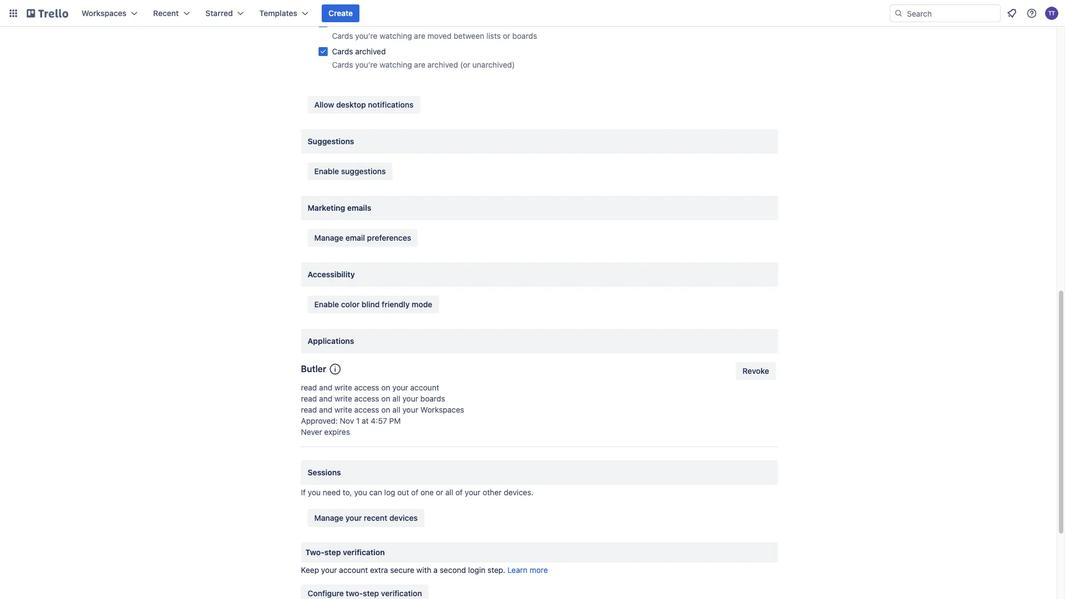Task type: locate. For each thing, give the bounding box(es) containing it.
2 watching from the top
[[380, 60, 412, 69]]

marketing
[[308, 203, 345, 213]]

enable
[[315, 167, 339, 176], [315, 300, 339, 309]]

1 vertical spatial enable
[[315, 300, 339, 309]]

1 vertical spatial are
[[414, 60, 426, 69]]

0 horizontal spatial boards
[[421, 394, 446, 404]]

watching
[[380, 31, 412, 41], [380, 60, 412, 69]]

1 vertical spatial account
[[339, 566, 368, 575]]

need
[[323, 488, 341, 497]]

manage email preferences link
[[308, 229, 418, 247]]

1 horizontal spatial workspaces
[[421, 406, 465, 415]]

a
[[434, 566, 438, 575]]

1 vertical spatial read
[[301, 394, 317, 404]]

or
[[503, 31, 511, 41], [436, 488, 444, 497]]

2 and from the top
[[319, 394, 333, 404]]

0 vertical spatial verification
[[343, 548, 385, 557]]

0 vertical spatial archived
[[356, 47, 386, 56]]

devices.
[[504, 488, 534, 497]]

0 vertical spatial on
[[382, 383, 391, 393]]

2 vertical spatial and
[[319, 406, 333, 415]]

0 horizontal spatial you
[[308, 488, 321, 497]]

1 vertical spatial boards
[[421, 394, 446, 404]]

are
[[414, 31, 426, 41], [414, 60, 426, 69]]

cards
[[332, 18, 353, 27], [332, 31, 353, 41], [332, 47, 353, 56], [332, 60, 353, 69]]

enable for enable suggestions
[[315, 167, 339, 176]]

moved up "cards archived"
[[356, 18, 380, 27]]

0 horizontal spatial or
[[436, 488, 444, 497]]

desktop
[[336, 100, 366, 109]]

1 horizontal spatial of
[[456, 488, 463, 497]]

unarchived)
[[473, 60, 515, 69]]

you
[[308, 488, 321, 497], [354, 488, 367, 497]]

3 write from the top
[[335, 406, 352, 415]]

archived left "(or"
[[428, 60, 458, 69]]

you're
[[356, 31, 378, 41], [356, 60, 378, 69]]

0 horizontal spatial step
[[325, 548, 341, 557]]

at
[[362, 417, 369, 426]]

0 vertical spatial step
[[325, 548, 341, 557]]

starred
[[206, 9, 233, 18]]

archived
[[356, 47, 386, 56], [428, 60, 458, 69]]

1 vertical spatial and
[[319, 394, 333, 404]]

lists
[[487, 31, 501, 41]]

0 vertical spatial enable
[[315, 167, 339, 176]]

1 you from the left
[[308, 488, 321, 497]]

approved:
[[301, 417, 338, 426]]

1 vertical spatial access
[[355, 394, 380, 404]]

keep
[[301, 566, 319, 575]]

moved
[[356, 18, 380, 27], [428, 31, 452, 41]]

color
[[341, 300, 360, 309]]

cards for cards you're watching are moved between lists or boards
[[332, 31, 353, 41]]

1 vertical spatial write
[[335, 394, 352, 404]]

archived down cards moved
[[356, 47, 386, 56]]

or right lists on the top
[[503, 31, 511, 41]]

templates button
[[253, 4, 315, 22]]

4 cards from the top
[[332, 60, 353, 69]]

allow
[[315, 100, 334, 109]]

of right one at the bottom left
[[456, 488, 463, 497]]

0 vertical spatial are
[[414, 31, 426, 41]]

two-step verification
[[306, 548, 385, 557]]

enable color blind friendly mode
[[315, 300, 433, 309]]

enable suggestions link
[[308, 163, 393, 180]]

2 vertical spatial on
[[382, 406, 391, 415]]

1 write from the top
[[335, 383, 352, 393]]

1 vertical spatial manage
[[315, 514, 344, 523]]

enable left color
[[315, 300, 339, 309]]

0 vertical spatial you're
[[356, 31, 378, 41]]

0 vertical spatial and
[[319, 383, 333, 393]]

access
[[355, 383, 380, 393], [355, 394, 380, 404], [355, 406, 380, 415]]

2 you're from the top
[[356, 60, 378, 69]]

all
[[393, 394, 401, 404], [393, 406, 401, 415], [446, 488, 454, 497]]

2 vertical spatial read
[[301, 406, 317, 415]]

1 vertical spatial on
[[382, 394, 391, 404]]

marketing emails
[[308, 203, 372, 213]]

2 vertical spatial access
[[355, 406, 380, 415]]

2 manage from the top
[[315, 514, 344, 523]]

1 are from the top
[[414, 31, 426, 41]]

step
[[325, 548, 341, 557], [363, 589, 379, 599]]

primary element
[[0, 0, 1066, 27]]

manage left the email in the left of the page
[[315, 233, 344, 243]]

1 watching from the top
[[380, 31, 412, 41]]

watching down "cards archived"
[[380, 60, 412, 69]]

cards moved
[[332, 18, 380, 27]]

1 vertical spatial or
[[436, 488, 444, 497]]

1 horizontal spatial account
[[411, 383, 440, 393]]

0 vertical spatial workspaces
[[82, 9, 127, 18]]

step down extra
[[363, 589, 379, 599]]

step.
[[488, 566, 506, 575]]

manage
[[315, 233, 344, 243], [315, 514, 344, 523]]

learn more link
[[508, 566, 548, 575]]

you right 'to,'
[[354, 488, 367, 497]]

2 access from the top
[[355, 394, 380, 404]]

account
[[411, 383, 440, 393], [339, 566, 368, 575]]

are up cards you're watching are archived (or unarchived)
[[414, 31, 426, 41]]

are down cards you're watching are moved between lists or boards
[[414, 60, 426, 69]]

0 horizontal spatial of
[[411, 488, 419, 497]]

0 vertical spatial or
[[503, 31, 511, 41]]

extra
[[370, 566, 388, 575]]

cards for cards archived
[[332, 47, 353, 56]]

0 vertical spatial watching
[[380, 31, 412, 41]]

account inside the read and write access on your account read and write access on all your boards read and write access on all your workspaces approved: nov 1 at 4:57 pm never expires
[[411, 383, 440, 393]]

1 vertical spatial watching
[[380, 60, 412, 69]]

0 horizontal spatial workspaces
[[82, 9, 127, 18]]

recent
[[153, 9, 179, 18]]

0 horizontal spatial moved
[[356, 18, 380, 27]]

read
[[301, 383, 317, 393], [301, 394, 317, 404], [301, 406, 317, 415]]

moved left the between
[[428, 31, 452, 41]]

0 vertical spatial boards
[[513, 31, 538, 41]]

1 vertical spatial step
[[363, 589, 379, 599]]

0 vertical spatial read
[[301, 383, 317, 393]]

workspaces button
[[75, 4, 144, 22]]

watching up cards you're watching are archived (or unarchived)
[[380, 31, 412, 41]]

0 vertical spatial access
[[355, 383, 380, 393]]

cards you're watching are archived (or unarchived)
[[332, 60, 515, 69]]

with
[[417, 566, 432, 575]]

one
[[421, 488, 434, 497]]

boards
[[513, 31, 538, 41], [421, 394, 446, 404]]

1 vertical spatial you're
[[356, 60, 378, 69]]

configure two-step verification link
[[301, 585, 429, 600]]

login
[[468, 566, 486, 575]]

or right one at the bottom left
[[436, 488, 444, 497]]

of
[[411, 488, 419, 497], [456, 488, 463, 497]]

1 you're from the top
[[356, 31, 378, 41]]

2 are from the top
[[414, 60, 426, 69]]

verification
[[343, 548, 385, 557], [381, 589, 422, 599]]

enable down suggestions
[[315, 167, 339, 176]]

you're down cards moved
[[356, 31, 378, 41]]

0 vertical spatial write
[[335, 383, 352, 393]]

workspaces inside the read and write access on your account read and write access on all your boards read and write access on all your workspaces approved: nov 1 at 4:57 pm never expires
[[421, 406, 465, 415]]

0 vertical spatial manage
[[315, 233, 344, 243]]

between
[[454, 31, 485, 41]]

boards inside the read and write access on your account read and write access on all your boards read and write access on all your workspaces approved: nov 1 at 4:57 pm never expires
[[421, 394, 446, 404]]

you right if
[[308, 488, 321, 497]]

applications
[[308, 337, 354, 346]]

2 cards from the top
[[332, 31, 353, 41]]

email
[[346, 233, 365, 243]]

0 vertical spatial account
[[411, 383, 440, 393]]

cards for cards you're watching are archived (or unarchived)
[[332, 60, 353, 69]]

create
[[329, 9, 353, 18]]

your
[[393, 383, 409, 393], [403, 394, 419, 404], [403, 406, 419, 415], [465, 488, 481, 497], [346, 514, 362, 523], [321, 566, 337, 575]]

create button
[[322, 4, 360, 22]]

accessibility
[[308, 270, 355, 279]]

cards you're watching are moved between lists or boards
[[332, 31, 538, 41]]

1 vertical spatial moved
[[428, 31, 452, 41]]

write
[[335, 383, 352, 393], [335, 394, 352, 404], [335, 406, 352, 415]]

1 vertical spatial workspaces
[[421, 406, 465, 415]]

4:57
[[371, 417, 387, 426]]

other
[[483, 488, 502, 497]]

step up configure
[[325, 548, 341, 557]]

back to home image
[[27, 4, 68, 22]]

None button
[[737, 363, 776, 380]]

manage down the need
[[315, 514, 344, 523]]

2 enable from the top
[[315, 300, 339, 309]]

on
[[382, 383, 391, 393], [382, 394, 391, 404], [382, 406, 391, 415]]

are for moved
[[414, 31, 426, 41]]

of right out
[[411, 488, 419, 497]]

you're down "cards archived"
[[356, 60, 378, 69]]

1 manage from the top
[[315, 233, 344, 243]]

recent
[[364, 514, 388, 523]]

workspaces
[[82, 9, 127, 18], [421, 406, 465, 415]]

verification down secure
[[381, 589, 422, 599]]

1 horizontal spatial you
[[354, 488, 367, 497]]

2 vertical spatial write
[[335, 406, 352, 415]]

verification up extra
[[343, 548, 385, 557]]

1 cards from the top
[[332, 18, 353, 27]]

1 vertical spatial archived
[[428, 60, 458, 69]]

3 cards from the top
[[332, 47, 353, 56]]

can
[[370, 488, 382, 497]]

1 enable from the top
[[315, 167, 339, 176]]

2 read from the top
[[301, 394, 317, 404]]

0 horizontal spatial account
[[339, 566, 368, 575]]

enable color blind friendly mode link
[[308, 296, 439, 314]]

keep your account extra secure with a second login step. learn more
[[301, 566, 548, 575]]



Task type: describe. For each thing, give the bounding box(es) containing it.
3 access from the top
[[355, 406, 380, 415]]

configure two-step verification
[[308, 589, 422, 599]]

to,
[[343, 488, 352, 497]]

Search field
[[904, 5, 1001, 22]]

enable suggestions
[[315, 167, 386, 176]]

1 read from the top
[[301, 383, 317, 393]]

expires
[[324, 428, 350, 437]]

enable for enable color blind friendly mode
[[315, 300, 339, 309]]

open information menu image
[[1027, 8, 1038, 19]]

1 of from the left
[[411, 488, 419, 497]]

devices
[[390, 514, 418, 523]]

2 on from the top
[[382, 394, 391, 404]]

never
[[301, 428, 322, 437]]

2 write from the top
[[335, 394, 352, 404]]

terry turtle (terryturtle) image
[[1046, 7, 1059, 20]]

1
[[356, 417, 360, 426]]

1 vertical spatial all
[[393, 406, 401, 415]]

templates
[[260, 9, 298, 18]]

starred button
[[199, 4, 251, 22]]

second
[[440, 566, 466, 575]]

two-
[[346, 589, 363, 599]]

1 access from the top
[[355, 383, 380, 393]]

0 vertical spatial all
[[393, 394, 401, 404]]

3 on from the top
[[382, 406, 391, 415]]

0 vertical spatial moved
[[356, 18, 380, 27]]

2 of from the left
[[456, 488, 463, 497]]

secure
[[390, 566, 415, 575]]

friendly
[[382, 300, 410, 309]]

sessions
[[308, 468, 341, 477]]

watching for cards archived
[[380, 60, 412, 69]]

suggestions
[[341, 167, 386, 176]]

1 on from the top
[[382, 383, 391, 393]]

you're for archived
[[356, 60, 378, 69]]

2 vertical spatial all
[[446, 488, 454, 497]]

cards for cards moved
[[332, 18, 353, 27]]

1 horizontal spatial step
[[363, 589, 379, 599]]

1 vertical spatial verification
[[381, 589, 422, 599]]

manage email preferences
[[315, 233, 411, 243]]

0 horizontal spatial archived
[[356, 47, 386, 56]]

preferences
[[367, 233, 411, 243]]

notifications
[[368, 100, 414, 109]]

3 and from the top
[[319, 406, 333, 415]]

learn
[[508, 566, 528, 575]]

1 horizontal spatial or
[[503, 31, 511, 41]]

mode
[[412, 300, 433, 309]]

read and write access on your account read and write access on all your boards read and write access on all your workspaces approved: nov 1 at 4:57 pm never expires
[[301, 383, 465, 437]]

allow desktop notifications link
[[308, 96, 421, 114]]

manage for manage your recent devices
[[315, 514, 344, 523]]

butler
[[301, 364, 327, 374]]

(or
[[461, 60, 471, 69]]

nov
[[340, 417, 354, 426]]

manage your recent devices link
[[308, 510, 425, 527]]

1 horizontal spatial archived
[[428, 60, 458, 69]]

1 horizontal spatial moved
[[428, 31, 452, 41]]

if you need to, you can log out of one or all of your other devices.
[[301, 488, 534, 497]]

1 and from the top
[[319, 383, 333, 393]]

cards archived
[[332, 47, 386, 56]]

recent button
[[147, 4, 197, 22]]

emails
[[347, 203, 372, 213]]

pm
[[390, 417, 401, 426]]

configure
[[308, 589, 344, 599]]

blind
[[362, 300, 380, 309]]

manage for manage email preferences
[[315, 233, 344, 243]]

0 notifications image
[[1006, 7, 1019, 20]]

more
[[530, 566, 548, 575]]

manage your recent devices
[[315, 514, 418, 523]]

2 you from the left
[[354, 488, 367, 497]]

3 read from the top
[[301, 406, 317, 415]]

workspaces inside dropdown button
[[82, 9, 127, 18]]

out
[[398, 488, 409, 497]]

allow desktop notifications
[[315, 100, 414, 109]]

1 horizontal spatial boards
[[513, 31, 538, 41]]

if
[[301, 488, 306, 497]]

you're for moved
[[356, 31, 378, 41]]

log
[[385, 488, 396, 497]]

are for archived
[[414, 60, 426, 69]]

suggestions
[[308, 137, 354, 146]]

search image
[[895, 9, 904, 18]]

two-
[[306, 548, 325, 557]]

watching for cards moved
[[380, 31, 412, 41]]



Task type: vqa. For each thing, say whether or not it's contained in the screenshot.
Productivity templates
no



